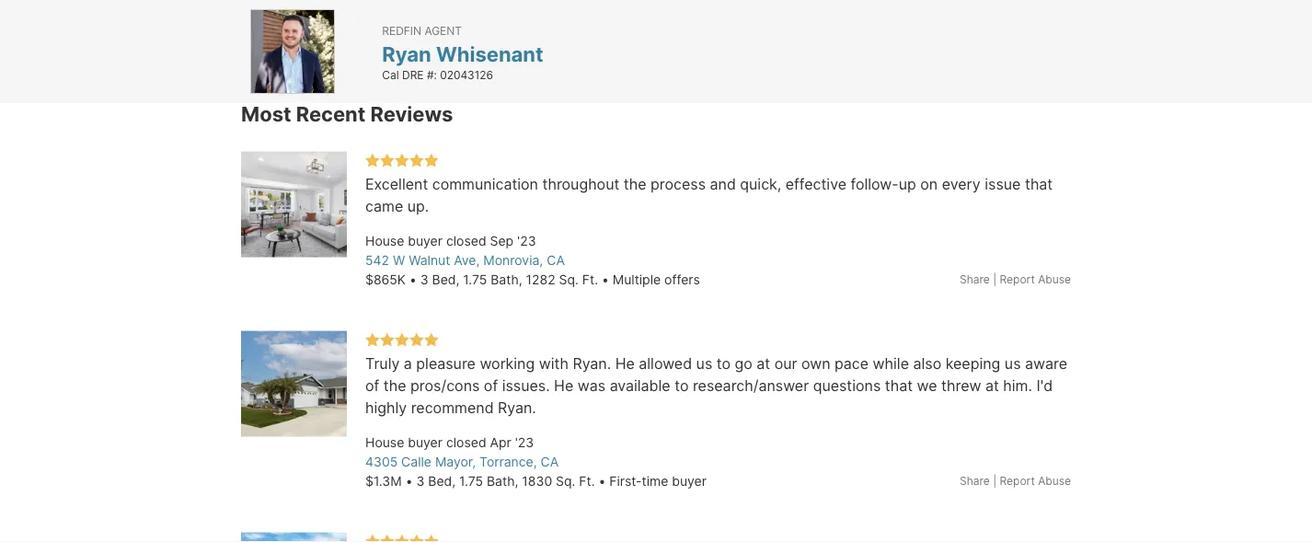 Task type: locate. For each thing, give the bounding box(es) containing it.
1 vertical spatial bath,
[[487, 473, 519, 489]]

issues.
[[502, 377, 550, 395]]

of down working
[[484, 377, 498, 395]]

that
[[1025, 175, 1053, 193], [885, 377, 913, 395]]

0 vertical spatial ft.
[[582, 272, 598, 287]]

1 vertical spatial report
[[1000, 474, 1035, 487]]

rating 5.0 out of 5 element down $1.3m
[[365, 534, 439, 542]]

1 horizontal spatial the
[[384, 377, 406, 395]]

abuse for excellent communication throughout the process and quick, effective follow-up on every issue that came up.
[[1038, 272, 1071, 286]]

1 report abuse link from the top
[[1000, 272, 1071, 286]]

torrance,
[[480, 454, 537, 470]]

cal
[[382, 68, 399, 81]]

at right go
[[757, 355, 770, 373]]

ryan.
[[573, 355, 611, 373], [498, 399, 536, 417]]

mayor,
[[435, 454, 476, 470]]

ryan. down issues.
[[498, 399, 536, 417]]

0 vertical spatial closed
[[446, 233, 486, 249]]

buyer up calle
[[408, 435, 443, 450]]

the inside excellent communication throughout the process and quick, effective follow-up on every issue that came up.
[[624, 175, 647, 193]]

redfin up ignacio h closed with redfin on october 12
[[382, 24, 422, 37]]

closed inside house buyer closed  apr '23 4305 calle mayor, torrance, ca $1.3m • 3 bed, 1.75 bath, 1830 sq. ft. • first-time buyer
[[446, 435, 486, 450]]

0 vertical spatial he
[[260, 1, 286, 26]]

2 abuse from the top
[[1038, 474, 1071, 487]]

2 share from the top
[[960, 474, 990, 487]]

• down calle
[[406, 473, 413, 489]]

share
[[960, 272, 990, 286], [960, 474, 990, 487]]

1 report from the top
[[1000, 272, 1035, 286]]

bed, down mayor, at the bottom
[[428, 473, 456, 489]]

1282
[[526, 272, 556, 287]]

0 vertical spatial share link
[[960, 271, 990, 287]]

on up 02043126
[[469, 40, 487, 58]]

our
[[775, 355, 797, 373]]

to left go
[[717, 355, 731, 373]]

report abuse link
[[1000, 272, 1071, 286], [1000, 474, 1071, 487]]

bath, inside house buyer closed  sep '23 542 w walnut ave, monrovia, ca $865k • 3 bed, 1.75 bath, 1282 sq. ft. • multiple offers
[[491, 272, 522, 287]]

ft. inside house buyer closed  apr '23 4305 calle mayor, torrance, ca $1.3m • 3 bed, 1.75 bath, 1830 sq. ft. • first-time buyer
[[579, 473, 595, 489]]

the up highly
[[384, 377, 406, 395]]

0 vertical spatial share
[[960, 272, 990, 286]]

to down the allowed
[[675, 377, 689, 395]]

0 horizontal spatial he
[[260, 1, 286, 26]]

at left the him.
[[986, 377, 999, 395]]

best.
[[350, 1, 398, 26]]

us up the him.
[[1005, 355, 1021, 373]]

0 horizontal spatial to
[[675, 377, 689, 395]]

closed inside house buyer closed  sep '23 542 w walnut ave, monrovia, ca $865k • 3 bed, 1.75 bath, 1282 sq. ft. • multiple offers
[[446, 233, 486, 249]]

'23 right apr
[[515, 435, 534, 450]]

0 vertical spatial share | report abuse
[[960, 272, 1071, 286]]

closed
[[446, 233, 486, 249], [446, 435, 486, 450]]

house
[[365, 233, 404, 249], [365, 435, 404, 450]]

1 horizontal spatial of
[[484, 377, 498, 395]]

0 vertical spatial that
[[1025, 175, 1053, 193]]

0 vertical spatial rating 5.0 out of 5 element
[[365, 153, 439, 170]]

0 horizontal spatial on
[[469, 40, 487, 58]]

ca up 1282
[[547, 253, 565, 268]]

1 share from the top
[[960, 272, 990, 286]]

1 vertical spatial share link
[[960, 472, 990, 489]]

agent
[[425, 24, 462, 37]]

excellent communication throughout the process and quick, effective follow-up on every issue that came up.
[[365, 175, 1057, 215]]

working
[[480, 355, 535, 373]]

recent
[[296, 101, 366, 126]]

1 rating 5.0 out of 5 element from the top
[[365, 153, 439, 170]]

rating 5.0 out of 5 element
[[365, 153, 439, 170], [365, 332, 439, 349], [365, 534, 439, 542]]

with
[[384, 40, 416, 58], [539, 355, 569, 373]]

share | report abuse for excellent communication throughout the process and quick, effective follow-up on every issue that came up.
[[960, 272, 1071, 286]]

share for excellent communication throughout the process and quick, effective follow-up on every issue that came up.
[[960, 272, 990, 286]]

2 | from the top
[[993, 474, 997, 487]]

#:
[[427, 68, 437, 81]]

rating 5.0 out of 5 element for excellent
[[365, 153, 439, 170]]

0 vertical spatial with
[[384, 40, 416, 58]]

us
[[696, 355, 713, 373], [1005, 355, 1021, 373]]

0 vertical spatial bath,
[[491, 272, 522, 287]]

house inside house buyer closed  sep '23 542 w walnut ave, monrovia, ca $865k • 3 bed, 1.75 bath, 1282 sq. ft. • multiple offers
[[365, 233, 404, 249]]

communication
[[432, 175, 538, 193]]

1.75 down ave, in the left of the page
[[463, 272, 487, 287]]

1 closed from the top
[[446, 233, 486, 249]]

2 of from the left
[[484, 377, 498, 395]]

ft. left first-
[[579, 473, 595, 489]]

buyer right time
[[672, 473, 707, 489]]

abuse for truly a pleasure working with ryan. he allowed us to go at our own pace while also keeping us aware of the pros/cons of issues. he was available to research/answer questions that we threw at him. i'd highly recommend ryan.
[[1038, 474, 1071, 487]]

1 vertical spatial '23
[[515, 435, 534, 450]]

he
[[260, 1, 286, 26], [615, 355, 635, 373], [554, 377, 574, 395]]

2 closed from the top
[[446, 435, 486, 450]]

0 vertical spatial report abuse link
[[1000, 272, 1071, 286]]

1 vertical spatial 3
[[416, 473, 425, 489]]

own
[[802, 355, 831, 373]]

0 vertical spatial 1.75
[[463, 272, 487, 287]]

1 vertical spatial share
[[960, 474, 990, 487]]

time
[[642, 473, 668, 489]]

0 vertical spatial on
[[469, 40, 487, 58]]

1 vertical spatial report abuse link
[[1000, 474, 1071, 487]]

1 | from the top
[[993, 272, 997, 286]]

1 share | report abuse from the top
[[960, 272, 1071, 286]]

1 vertical spatial the
[[624, 175, 647, 193]]

2 report abuse link from the top
[[1000, 474, 1071, 487]]

0 horizontal spatial that
[[885, 377, 913, 395]]

ft. left multiple
[[582, 272, 598, 287]]

research/answer
[[693, 377, 809, 395]]

sq.
[[559, 272, 579, 287], [556, 473, 576, 489]]

2 vertical spatial he
[[554, 377, 574, 395]]

sq. inside house buyer closed  apr '23 4305 calle mayor, torrance, ca $1.3m • 3 bed, 1.75 bath, 1830 sq. ft. • first-time buyer
[[556, 473, 576, 489]]

1 vertical spatial |
[[993, 474, 997, 487]]

redfin
[[382, 24, 422, 37], [419, 40, 466, 58]]

1 horizontal spatial at
[[986, 377, 999, 395]]

that down while
[[885, 377, 913, 395]]

1 us from the left
[[696, 355, 713, 373]]

1 vertical spatial 1.75
[[459, 473, 483, 489]]

pleasure
[[416, 355, 476, 373]]

house up 542
[[365, 233, 404, 249]]

1 of from the left
[[365, 377, 379, 395]]

at
[[757, 355, 770, 373], [986, 377, 999, 395]]

2 share link from the top
[[960, 472, 990, 489]]

2 horizontal spatial the
[[624, 175, 647, 193]]

4305 calle mayor, torrance, ca link
[[365, 454, 559, 470]]

0 vertical spatial buyer
[[408, 233, 443, 249]]

apr
[[490, 435, 511, 450]]

2 rating 5.0 out of 5 element from the top
[[365, 332, 439, 349]]

0 horizontal spatial at
[[757, 355, 770, 373]]

rating 5.0 out of 5 element up excellent
[[365, 153, 439, 170]]

share | report abuse for truly a pleasure working with ryan. he allowed us to go at our own pace while also keeping us aware of the pros/cons of issues. he was available to research/answer questions that we threw at him. i'd highly recommend ryan.
[[960, 474, 1071, 487]]

was
[[578, 377, 606, 395]]

1 horizontal spatial that
[[1025, 175, 1053, 193]]

share for truly a pleasure working with ryan. he allowed us to go at our own pace while also keeping us aware of the pros/cons of issues. he was available to research/answer questions that we threw at him. i'd highly recommend ryan.
[[960, 474, 990, 487]]

1 vertical spatial abuse
[[1038, 474, 1071, 487]]

ave,
[[454, 253, 480, 268]]

whisenant
[[436, 41, 544, 66]]

0 vertical spatial abuse
[[1038, 272, 1071, 286]]

the right is
[[313, 1, 344, 26]]

ryan whisenant link
[[382, 41, 544, 66]]

rating 5.0 out of 5 element for truly
[[365, 332, 439, 349]]

effective
[[786, 175, 847, 193]]

excellent
[[365, 175, 428, 193]]

| for excellent communication throughout the process and quick, effective follow-up on every issue that came up.
[[993, 272, 997, 286]]

'23 up monrovia,
[[517, 233, 536, 249]]

| for truly a pleasure working with ryan. he allowed us to go at our own pace while also keeping us aware of the pros/cons of issues. he was available to research/answer questions that we threw at him. i'd highly recommend ryan.
[[993, 474, 997, 487]]

buyer
[[408, 233, 443, 249], [408, 435, 443, 450], [672, 473, 707, 489]]

sq. right the 1830
[[556, 473, 576, 489]]

0 horizontal spatial the
[[313, 1, 344, 26]]

we
[[917, 377, 937, 395]]

every
[[942, 175, 981, 193]]

1 vertical spatial share | report abuse
[[960, 474, 1071, 487]]

0 vertical spatial bed,
[[432, 272, 460, 287]]

1 vertical spatial house
[[365, 435, 404, 450]]

buyer inside house buyer closed  sep '23 542 w walnut ave, monrovia, ca $865k • 3 bed, 1.75 bath, 1282 sq. ft. • multiple offers
[[408, 233, 443, 249]]

0 vertical spatial |
[[993, 272, 997, 286]]

he left is
[[260, 1, 286, 26]]

1 vertical spatial that
[[885, 377, 913, 395]]

0 horizontal spatial us
[[696, 355, 713, 373]]

|
[[993, 272, 997, 286], [993, 474, 997, 487]]

1 vertical spatial sq.
[[556, 473, 576, 489]]

1.75 inside house buyer closed  sep '23 542 w walnut ave, monrovia, ca $865k • 3 bed, 1.75 bath, 1282 sq. ft. • multiple offers
[[463, 272, 487, 287]]

us right the allowed
[[696, 355, 713, 373]]

bed, down walnut
[[432, 272, 460, 287]]

quick,
[[740, 175, 782, 193]]

2 vertical spatial rating 5.0 out of 5 element
[[365, 534, 439, 542]]

1.75 inside house buyer closed  apr '23 4305 calle mayor, torrance, ca $1.3m • 3 bed, 1.75 bath, 1830 sq. ft. • first-time buyer
[[459, 473, 483, 489]]

1 house from the top
[[365, 233, 404, 249]]

follow-
[[851, 175, 899, 193]]

ca
[[547, 253, 565, 268], [541, 454, 559, 470]]

0 vertical spatial ryan.
[[573, 355, 611, 373]]

1 vertical spatial rating 5.0 out of 5 element
[[365, 332, 439, 349]]

0 vertical spatial redfin
[[382, 24, 422, 37]]

0 vertical spatial house
[[365, 233, 404, 249]]

rating 5.0 out of 5 element up a
[[365, 332, 439, 349]]

closed up ave, in the left of the page
[[446, 233, 486, 249]]

bath, down monrovia,
[[491, 272, 522, 287]]

0 vertical spatial ca
[[547, 253, 565, 268]]

0 vertical spatial 3
[[420, 272, 429, 287]]

bath, down torrance,
[[487, 473, 519, 489]]

he up available
[[615, 355, 635, 373]]

that inside 'truly a pleasure working with ryan. he allowed us to go at our own pace while also keeping us aware of the pros/cons of issues. he was available to research/answer questions that we threw at him. i'd highly recommend ryan.'
[[885, 377, 913, 395]]

buyer up walnut
[[408, 233, 443, 249]]

up.
[[407, 197, 429, 215]]

1 horizontal spatial to
[[717, 355, 731, 373]]

1 abuse from the top
[[1038, 272, 1071, 286]]

highly
[[365, 399, 407, 417]]

1 vertical spatial on
[[921, 175, 938, 193]]

0 vertical spatial '23
[[517, 233, 536, 249]]

0 vertical spatial to
[[717, 355, 731, 373]]

3
[[420, 272, 429, 287], [416, 473, 425, 489]]

the left process at top
[[624, 175, 647, 193]]

that right issue
[[1025, 175, 1053, 193]]

3 down walnut
[[420, 272, 429, 287]]

he left was
[[554, 377, 574, 395]]

that inside excellent communication throughout the process and quick, effective follow-up on every issue that came up.
[[1025, 175, 1053, 193]]

bed, inside house buyer closed  sep '23 542 w walnut ave, monrovia, ca $865k • 3 bed, 1.75 bath, 1282 sq. ft. • multiple offers
[[432, 272, 460, 287]]

ignacio h closed with redfin on october 12
[[260, 40, 570, 58]]

with up cal
[[384, 40, 416, 58]]

redfin inside the redfin agent ryan whisenant cal dre #: 02043126
[[382, 24, 422, 37]]

go
[[735, 355, 753, 373]]

house up 4305
[[365, 435, 404, 450]]

bed,
[[432, 272, 460, 287], [428, 473, 456, 489]]

of
[[365, 377, 379, 395], [484, 377, 498, 395]]

0 horizontal spatial ryan.
[[498, 399, 536, 417]]

1.75
[[463, 272, 487, 287], [459, 473, 483, 489]]

1 horizontal spatial on
[[921, 175, 938, 193]]

him.
[[1003, 377, 1033, 395]]

closed up the 4305 calle mayor, torrance, ca link
[[446, 435, 486, 450]]

ft. inside house buyer closed  sep '23 542 w walnut ave, monrovia, ca $865k • 3 bed, 1.75 bath, 1282 sq. ft. • multiple offers
[[582, 272, 598, 287]]

ft.
[[582, 272, 598, 287], [579, 473, 595, 489]]

sq. right 1282
[[559, 272, 579, 287]]

of down truly
[[365, 377, 379, 395]]

'23 inside house buyer closed  apr '23 4305 calle mayor, torrance, ca $1.3m • 3 bed, 1.75 bath, 1830 sq. ft. • first-time buyer
[[515, 435, 534, 450]]

sep
[[490, 233, 514, 249]]

2 share | report abuse from the top
[[960, 474, 1071, 487]]

share link
[[960, 271, 990, 287], [960, 472, 990, 489]]

1 vertical spatial at
[[986, 377, 999, 395]]

bed, inside house buyer closed  apr '23 4305 calle mayor, torrance, ca $1.3m • 3 bed, 1.75 bath, 1830 sq. ft. • first-time buyer
[[428, 473, 456, 489]]

with up issues.
[[539, 355, 569, 373]]

02043126
[[440, 68, 493, 81]]

a
[[404, 355, 412, 373]]

share link for excellent communication throughout the process and quick, effective follow-up on every issue that came up.
[[960, 271, 990, 287]]

1 vertical spatial with
[[539, 355, 569, 373]]

share link for truly a pleasure working with ryan. he allowed us to go at our own pace while also keeping us aware of the pros/cons of issues. he was available to research/answer questions that we threw at him. i'd highly recommend ryan.
[[960, 472, 990, 489]]

1 vertical spatial ca
[[541, 454, 559, 470]]

the inside 'truly a pleasure working with ryan. he allowed us to go at our own pace while also keeping us aware of the pros/cons of issues. he was available to research/answer questions that we threw at him. i'd highly recommend ryan.'
[[384, 377, 406, 395]]

'23
[[517, 233, 536, 249], [515, 435, 534, 450]]

1 horizontal spatial us
[[1005, 355, 1021, 373]]

2 horizontal spatial he
[[615, 355, 635, 373]]

1 vertical spatial ft.
[[579, 473, 595, 489]]

recommend
[[411, 399, 494, 417]]

3 rating 5.0 out of 5 element from the top
[[365, 534, 439, 542]]

1 share link from the top
[[960, 271, 990, 287]]

'23 inside house buyer closed  sep '23 542 w walnut ave, monrovia, ca $865k • 3 bed, 1.75 bath, 1282 sq. ft. • multiple offers
[[517, 233, 536, 249]]

1.75 down the 4305 calle mayor, torrance, ca link
[[459, 473, 483, 489]]

process
[[651, 175, 706, 193]]

on
[[469, 40, 487, 58], [921, 175, 938, 193]]

report for truly a pleasure working with ryan. he allowed us to go at our own pace while also keeping us aware of the pros/cons of issues. he was available to research/answer questions that we threw at him. i'd highly recommend ryan.
[[1000, 474, 1035, 487]]

most recent reviews
[[241, 101, 453, 126]]

0 vertical spatial report
[[1000, 272, 1035, 286]]

abuse
[[1038, 272, 1071, 286], [1038, 474, 1071, 487]]

•
[[409, 272, 417, 287], [602, 272, 609, 287], [406, 473, 413, 489], [599, 473, 606, 489]]

2 report from the top
[[1000, 474, 1035, 487]]

ryan. up was
[[573, 355, 611, 373]]

to
[[717, 355, 731, 373], [675, 377, 689, 395]]

• left first-
[[599, 473, 606, 489]]

ca up the 1830
[[541, 454, 559, 470]]

on inside excellent communication throughout the process and quick, effective follow-up on every issue that came up.
[[921, 175, 938, 193]]

1 vertical spatial closed
[[446, 435, 486, 450]]

1 vertical spatial bed,
[[428, 473, 456, 489]]

redfin down agent
[[419, 40, 466, 58]]

1 vertical spatial buyer
[[408, 435, 443, 450]]

1 horizontal spatial with
[[539, 355, 569, 373]]

3 down calle
[[416, 473, 425, 489]]

1 horizontal spatial ryan.
[[573, 355, 611, 373]]

2 house from the top
[[365, 435, 404, 450]]

truly a pleasure working with ryan. he allowed us to go at our own pace while also keeping us aware of the pros/cons of issues. he was available to research/answer questions that we threw at him. i'd highly recommend ryan.
[[365, 355, 1072, 417]]

allowed
[[639, 355, 692, 373]]

house inside house buyer closed  apr '23 4305 calle mayor, torrance, ca $1.3m • 3 bed, 1.75 bath, 1830 sq. ft. • first-time buyer
[[365, 435, 404, 450]]

1 vertical spatial he
[[615, 355, 635, 373]]

truly
[[365, 355, 400, 373]]

0 vertical spatial sq.
[[559, 272, 579, 287]]

• left multiple
[[602, 272, 609, 287]]

542 w walnut ave, monrovia, ca link
[[365, 253, 565, 268]]

report for excellent communication throughout the process and quick, effective follow-up on every issue that came up.
[[1000, 272, 1035, 286]]

on right up
[[921, 175, 938, 193]]

2 vertical spatial the
[[384, 377, 406, 395]]

1 vertical spatial to
[[675, 377, 689, 395]]

0 horizontal spatial of
[[365, 377, 379, 395]]



Task type: describe. For each thing, give the bounding box(es) containing it.
redfin agent ryan whisenant cal dre #: 02043126
[[382, 24, 544, 81]]

with inside 'truly a pleasure working with ryan. he allowed us to go at our own pace while also keeping us aware of the pros/cons of issues. he was available to research/answer questions that we threw at him. i'd highly recommend ryan.'
[[539, 355, 569, 373]]

available
[[610, 377, 671, 395]]

buyer for a
[[408, 435, 443, 450]]

0 vertical spatial the
[[313, 1, 344, 26]]

house buyer closed  sep '23 542 w walnut ave, monrovia, ca $865k • 3 bed, 1.75 bath, 1282 sq. ft. • multiple offers
[[365, 233, 700, 287]]

12
[[553, 40, 570, 58]]

up
[[899, 175, 916, 193]]

i'd
[[1037, 377, 1053, 395]]

dre
[[402, 68, 424, 81]]

report abuse link for excellent communication throughout the process and quick, effective follow-up on every issue that came up.
[[1000, 272, 1071, 286]]

and
[[710, 175, 736, 193]]

report abuse link for truly a pleasure working with ryan. he allowed us to go at our own pace while also keeping us aware of the pros/cons of issues. he was available to research/answer questions that we threw at him. i'd highly recommend ryan.
[[1000, 474, 1071, 487]]

w
[[393, 253, 405, 268]]

2 vertical spatial buyer
[[672, 473, 707, 489]]

ryan whisenant, redfin agent image
[[250, 9, 335, 94]]

542
[[365, 253, 389, 268]]

4305
[[365, 454, 398, 470]]

october
[[491, 40, 550, 58]]

aware
[[1025, 355, 1068, 373]]

ryan
[[382, 41, 431, 66]]

0 horizontal spatial with
[[384, 40, 416, 58]]

buyer for communication
[[408, 233, 443, 249]]

• down walnut
[[409, 272, 417, 287]]

threw
[[942, 377, 982, 395]]

$865k
[[365, 272, 406, 287]]

sq. inside house buyer closed  sep '23 542 w walnut ave, monrovia, ca $865k • 3 bed, 1.75 bath, 1282 sq. ft. • multiple offers
[[559, 272, 579, 287]]

pros/cons
[[411, 377, 480, 395]]

'23 for pleasure
[[515, 435, 534, 450]]

closed for a
[[446, 435, 486, 450]]

3 inside house buyer closed  sep '23 542 w walnut ave, monrovia, ca $865k • 3 bed, 1.75 bath, 1282 sq. ft. • multiple offers
[[420, 272, 429, 287]]

reviews
[[370, 101, 453, 126]]

issue
[[985, 175, 1021, 193]]

throughout
[[542, 175, 620, 193]]

house for excellent communication throughout the process and quick, effective follow-up on every issue that came up.
[[365, 233, 404, 249]]

monrovia,
[[483, 253, 543, 268]]

first-
[[609, 473, 642, 489]]

came
[[365, 197, 403, 215]]

closed for communication
[[446, 233, 486, 249]]

house for truly a pleasure working with ryan. he allowed us to go at our own pace while also keeping us aware of the pros/cons of issues. he was available to research/answer questions that we threw at him. i'd highly recommend ryan.
[[365, 435, 404, 450]]

'23 for throughout
[[517, 233, 536, 249]]

ca inside house buyer closed  apr '23 4305 calle mayor, torrance, ca $1.3m • 3 bed, 1.75 bath, 1830 sq. ft. • first-time buyer
[[541, 454, 559, 470]]

house buyer closed  apr '23 4305 calle mayor, torrance, ca $1.3m • 3 bed, 1.75 bath, 1830 sq. ft. • first-time buyer
[[365, 435, 707, 489]]

ignacio
[[260, 40, 312, 58]]

h
[[316, 40, 327, 58]]

1 vertical spatial ryan.
[[498, 399, 536, 417]]

$1.3m
[[365, 473, 402, 489]]

walnut
[[409, 253, 450, 268]]

is
[[292, 1, 307, 26]]

most
[[241, 101, 291, 126]]

closed
[[330, 40, 381, 58]]

1830
[[522, 473, 552, 489]]

1 vertical spatial redfin
[[419, 40, 466, 58]]

calle
[[401, 454, 432, 470]]

0 vertical spatial at
[[757, 355, 770, 373]]

multiple
[[613, 272, 661, 287]]

1 horizontal spatial he
[[554, 377, 574, 395]]

pace
[[835, 355, 869, 373]]

questions
[[813, 377, 881, 395]]

2 us from the left
[[1005, 355, 1021, 373]]

keeping
[[946, 355, 1001, 373]]

also
[[913, 355, 942, 373]]

while
[[873, 355, 909, 373]]

offers
[[664, 272, 700, 287]]

ca inside house buyer closed  sep '23 542 w walnut ave, monrovia, ca $865k • 3 bed, 1.75 bath, 1282 sq. ft. • multiple offers
[[547, 253, 565, 268]]

bath, inside house buyer closed  apr '23 4305 calle mayor, torrance, ca $1.3m • 3 bed, 1.75 bath, 1830 sq. ft. • first-time buyer
[[487, 473, 519, 489]]

3 inside house buyer closed  apr '23 4305 calle mayor, torrance, ca $1.3m • 3 bed, 1.75 bath, 1830 sq. ft. • first-time buyer
[[416, 473, 425, 489]]

he is the best.
[[260, 1, 398, 26]]



Task type: vqa. For each thing, say whether or not it's contained in the screenshot.
2nd "Rating 5.0 out of 5" element from the bottom of the page
yes



